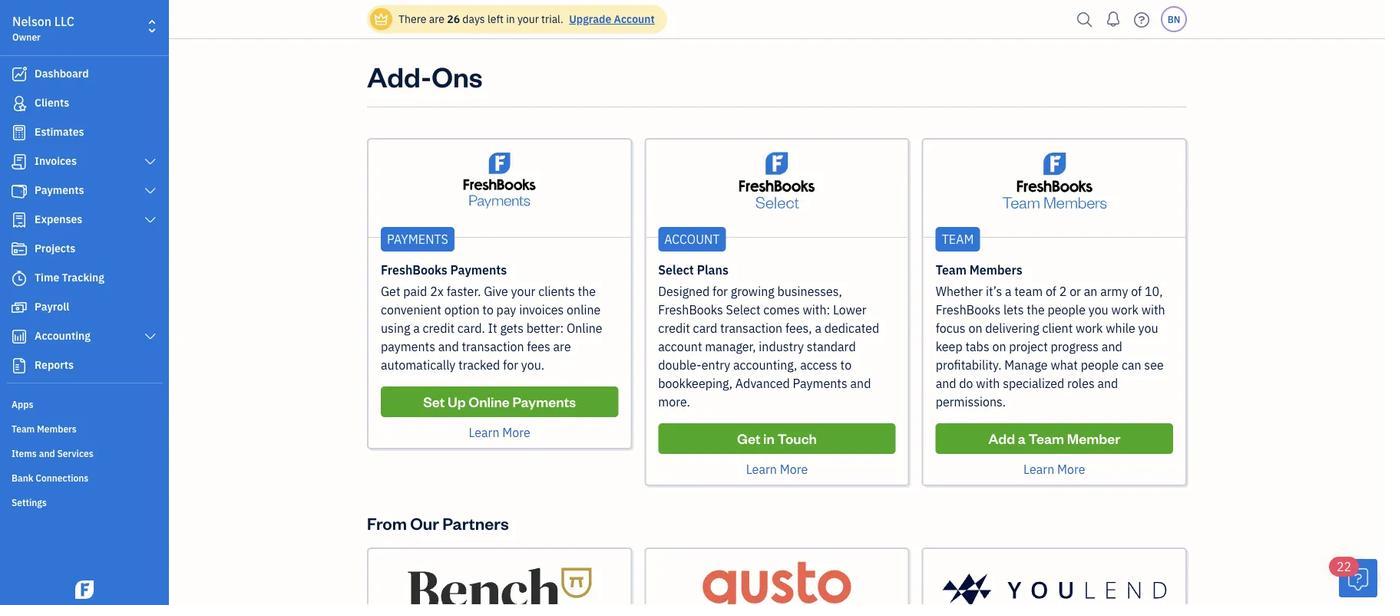 Task type: describe. For each thing, give the bounding box(es) containing it.
freshbooks inside team members whether it's a team of 2 or an army of 10, freshbooks lets the people you work with focus on delivering client work while you keep tabs on project progress and profitability. manage what people can see and do with specialized roles and permissions.
[[936, 302, 1001, 318]]

industry
[[759, 339, 804, 355]]

payments inside main element
[[35, 183, 84, 197]]

the inside team members whether it's a team of 2 or an army of 10, freshbooks lets the people you work with focus on delivering client work while you keep tabs on project progress and profitability. manage what people can see and do with specialized roles and permissions.
[[1027, 302, 1045, 318]]

accounting
[[35, 329, 91, 343]]

and right the roles
[[1098, 376, 1119, 392]]

1 horizontal spatial select
[[726, 302, 761, 318]]

add a team member
[[989, 430, 1121, 448]]

team members link
[[4, 417, 164, 440]]

invoices
[[519, 302, 564, 318]]

freshbooks inside select plans designed for growing businesses, freshbooks select comes with: lower credit card transaction fees, a dedicated account manager, industry standard double-entry accounting, access to bookkeeping, advanced payments and more.
[[658, 302, 723, 318]]

0 horizontal spatial work
[[1076, 321, 1103, 337]]

fees,
[[786, 321, 812, 337]]

automatically
[[381, 358, 456, 374]]

while
[[1106, 321, 1136, 337]]

specialized
[[1003, 376, 1065, 392]]

or
[[1070, 284, 1081, 300]]

partners
[[443, 513, 509, 535]]

gets
[[500, 321, 524, 337]]

time
[[35, 271, 59, 285]]

services
[[57, 448, 93, 460]]

notifications image
[[1101, 4, 1126, 35]]

trial.
[[542, 12, 564, 26]]

advanced
[[736, 376, 790, 392]]

to inside select plans designed for growing businesses, freshbooks select comes with: lower credit card transaction fees, a dedicated account manager, industry standard double-entry accounting, access to bookkeeping, advanced payments and more.
[[841, 358, 852, 374]]

transaction inside freshbooks payments get paid 2x faster. give your clients the convenient option to pay invoices online using a credit card. it gets better: online payments and transaction fees are automatically tracked for you.
[[462, 339, 524, 355]]

bookkeeping,
[[658, 376, 733, 392]]

comes
[[764, 302, 800, 318]]

learn more link for online
[[469, 425, 531, 441]]

1 vertical spatial with
[[976, 376, 1000, 392]]

it's
[[986, 284, 1002, 300]]

plans
[[697, 262, 729, 278]]

2 of from the left
[[1131, 284, 1142, 300]]

freshbooks image
[[72, 581, 97, 600]]

2
[[1060, 284, 1067, 300]]

chart image
[[10, 329, 28, 345]]

0 vertical spatial your
[[518, 12, 539, 26]]

invoices
[[35, 154, 77, 168]]

it
[[488, 321, 497, 337]]

report image
[[10, 359, 28, 374]]

more for touch
[[780, 462, 808, 478]]

credit inside select plans designed for growing businesses, freshbooks select comes with: lower credit card transaction fees, a dedicated account manager, industry standard double-entry accounting, access to bookkeeping, advanced payments and more.
[[658, 321, 690, 337]]

settings link
[[4, 491, 164, 514]]

apps
[[12, 399, 33, 411]]

bn
[[1168, 13, 1181, 25]]

do
[[960, 376, 974, 392]]

timer image
[[10, 271, 28, 286]]

team for team
[[942, 232, 974, 248]]

ons
[[432, 58, 483, 94]]

account
[[658, 339, 702, 355]]

set up online payments link
[[381, 387, 619, 418]]

card
[[693, 321, 718, 337]]

paid
[[403, 284, 427, 300]]

more for online
[[503, 425, 531, 441]]

go to help image
[[1130, 8, 1154, 31]]

learn for up
[[469, 425, 500, 441]]

0 horizontal spatial are
[[429, 12, 445, 26]]

up
[[448, 393, 466, 411]]

payments inside select plans designed for growing businesses, freshbooks select comes with: lower credit card transaction fees, a dedicated account manager, industry standard double-entry accounting, access to bookkeeping, advanced payments and more.
[[793, 376, 848, 392]]

more.
[[658, 394, 690, 411]]

are inside freshbooks payments get paid 2x faster. give your clients the convenient option to pay invoices online using a credit card. it gets better: online payments and transaction fees are automatically tracked for you.
[[553, 339, 571, 355]]

tracked
[[459, 358, 500, 374]]

items
[[12, 448, 37, 460]]

expense image
[[10, 213, 28, 228]]

what
[[1051, 358, 1078, 374]]

payroll
[[35, 300, 69, 314]]

invoice image
[[10, 154, 28, 170]]

add
[[989, 430, 1015, 448]]

0 vertical spatial people
[[1048, 302, 1086, 318]]

clients
[[538, 284, 575, 300]]

credit inside freshbooks payments get paid 2x faster. give your clients the convenient option to pay invoices online using a credit card. it gets better: online payments and transaction fees are automatically tracked for you.
[[423, 321, 455, 337]]

get in touch
[[737, 430, 817, 448]]

focus
[[936, 321, 966, 337]]

llc
[[54, 13, 74, 30]]

you.
[[521, 358, 545, 374]]

estimate image
[[10, 125, 28, 141]]

payments up paid
[[387, 232, 448, 248]]

dedicated
[[825, 321, 880, 337]]

22
[[1337, 559, 1352, 576]]

payments inside freshbooks payments get paid 2x faster. give your clients the convenient option to pay invoices online using a credit card. it gets better: online payments and transaction fees are automatically tracked for you.
[[450, 262, 507, 278]]

search image
[[1073, 8, 1097, 31]]

there
[[399, 12, 427, 26]]

a inside freshbooks payments get paid 2x faster. give your clients the convenient option to pay invoices online using a credit card. it gets better: online payments and transaction fees are automatically tracked for you.
[[413, 321, 420, 337]]

team members
[[12, 423, 77, 435]]

set
[[423, 393, 445, 411]]

nelson llc owner
[[12, 13, 74, 43]]

dashboard link
[[4, 61, 164, 88]]

and inside freshbooks payments get paid 2x faster. give your clients the convenient option to pay invoices online using a credit card. it gets better: online payments and transaction fees are automatically tracked for you.
[[438, 339, 459, 355]]

1 horizontal spatial with
[[1142, 302, 1166, 318]]

expenses link
[[4, 207, 164, 234]]

0 vertical spatial on
[[969, 321, 983, 337]]

add-ons
[[367, 58, 483, 94]]

a inside select plans designed for growing businesses, freshbooks select comes with: lower credit card transaction fees, a dedicated account manager, industry standard double-entry accounting, access to bookkeeping, advanced payments and more.
[[815, 321, 822, 337]]

projects
[[35, 242, 75, 256]]

dashboard image
[[10, 67, 28, 82]]

reports link
[[4, 353, 164, 380]]

from our partners
[[367, 513, 509, 535]]

progress
[[1051, 339, 1099, 355]]

for inside select plans designed for growing businesses, freshbooks select comes with: lower credit card transaction fees, a dedicated account manager, industry standard double-entry accounting, access to bookkeeping, advanced payments and more.
[[713, 284, 728, 300]]

tracking
[[62, 271, 104, 285]]

keep
[[936, 339, 963, 355]]

1 vertical spatial account
[[665, 232, 720, 248]]

time tracking link
[[4, 265, 164, 293]]

growing
[[731, 284, 775, 300]]

team
[[1015, 284, 1043, 300]]

designed
[[658, 284, 710, 300]]

an
[[1084, 284, 1098, 300]]

learn more link for touch
[[746, 462, 808, 478]]

1 horizontal spatial work
[[1112, 302, 1139, 318]]

card.
[[458, 321, 485, 337]]

1 of from the left
[[1046, 284, 1057, 300]]

your inside freshbooks payments get paid 2x faster. give your clients the convenient option to pay invoices online using a credit card. it gets better: online payments and transaction fees are automatically tracked for you.
[[511, 284, 536, 300]]

0 horizontal spatial account
[[614, 12, 655, 26]]

learn more link for team
[[1024, 462, 1086, 478]]

tabs
[[966, 339, 990, 355]]

transaction inside select plans designed for growing businesses, freshbooks select comes with: lower credit card transaction fees, a dedicated account manager, industry standard double-entry accounting, access to bookkeeping, advanced payments and more.
[[720, 321, 783, 337]]



Task type: locate. For each thing, give the bounding box(es) containing it.
1 vertical spatial on
[[993, 339, 1006, 355]]

give
[[484, 284, 508, 300]]

and down while
[[1102, 339, 1123, 355]]

chevron large down image down estimates link
[[143, 156, 157, 168]]

get in touch link
[[658, 424, 896, 455]]

payments down access
[[793, 376, 848, 392]]

more down add a team member link
[[1058, 462, 1086, 478]]

a
[[1005, 284, 1012, 300], [413, 321, 420, 337], [815, 321, 822, 337], [1018, 430, 1026, 448]]

delivering
[[986, 321, 1040, 337]]

members up items and services at the left
[[37, 423, 77, 435]]

0 horizontal spatial for
[[503, 358, 518, 374]]

to
[[483, 302, 494, 318], [841, 358, 852, 374]]

freshbooks up paid
[[381, 262, 448, 278]]

learn for in
[[746, 462, 777, 478]]

for left you.
[[503, 358, 518, 374]]

connections
[[36, 472, 89, 485]]

and
[[438, 339, 459, 355], [1102, 339, 1123, 355], [851, 376, 871, 392], [936, 376, 957, 392], [1098, 376, 1119, 392], [39, 448, 55, 460]]

your up pay
[[511, 284, 536, 300]]

transaction up manager,
[[720, 321, 783, 337]]

chevron large down image for expenses
[[143, 214, 157, 227]]

chevron large down image for accounting
[[143, 331, 157, 343]]

1 vertical spatial to
[[841, 358, 852, 374]]

1 horizontal spatial for
[[713, 284, 728, 300]]

on up the tabs
[[969, 321, 983, 337]]

select
[[658, 262, 694, 278], [726, 302, 761, 318]]

1 horizontal spatial learn more link
[[746, 462, 808, 478]]

10,
[[1145, 284, 1163, 300]]

add-
[[367, 58, 432, 94]]

people down "2"
[[1048, 302, 1086, 318]]

more down set up online payments link
[[503, 425, 531, 441]]

with
[[1142, 302, 1166, 318], [976, 376, 1000, 392]]

0 horizontal spatial learn more
[[469, 425, 531, 441]]

member
[[1067, 430, 1121, 448]]

payments up expenses
[[35, 183, 84, 197]]

your left trial.
[[518, 12, 539, 26]]

2 chevron large down image from the top
[[143, 214, 157, 227]]

you
[[1089, 302, 1109, 318], [1139, 321, 1159, 337]]

a right it's
[[1005, 284, 1012, 300]]

our
[[410, 513, 439, 535]]

fees
[[527, 339, 551, 355]]

0 vertical spatial you
[[1089, 302, 1109, 318]]

and inside select plans designed for growing businesses, freshbooks select comes with: lower credit card transaction fees, a dedicated account manager, industry standard double-entry accounting, access to bookkeeping, advanced payments and more.
[[851, 376, 871, 392]]

22 button
[[1329, 558, 1378, 598]]

items and services link
[[4, 442, 164, 465]]

0 vertical spatial are
[[429, 12, 445, 26]]

1 horizontal spatial get
[[737, 430, 761, 448]]

learn down get in touch link
[[746, 462, 777, 478]]

1 vertical spatial in
[[763, 430, 775, 448]]

account up plans
[[665, 232, 720, 248]]

0 vertical spatial with
[[1142, 302, 1166, 318]]

and down "standard"
[[851, 376, 871, 392]]

0 horizontal spatial you
[[1089, 302, 1109, 318]]

to inside freshbooks payments get paid 2x faster. give your clients the convenient option to pay invoices online using a credit card. it gets better: online payments and transaction fees are automatically tracked for you.
[[483, 302, 494, 318]]

select down growing
[[726, 302, 761, 318]]

and inside main element
[[39, 448, 55, 460]]

left
[[488, 12, 504, 26]]

touch
[[778, 430, 817, 448]]

1 vertical spatial chevron large down image
[[143, 214, 157, 227]]

in right left
[[506, 12, 515, 26]]

on right the tabs
[[993, 339, 1006, 355]]

0 vertical spatial to
[[483, 302, 494, 318]]

a down with:
[[815, 321, 822, 337]]

0 vertical spatial transaction
[[720, 321, 783, 337]]

permissions.
[[936, 394, 1006, 411]]

client
[[1042, 321, 1073, 337]]

resource center badge image
[[1339, 560, 1378, 598]]

and left do
[[936, 376, 957, 392]]

settings
[[12, 497, 47, 509]]

profitability.
[[936, 358, 1002, 374]]

2 horizontal spatial more
[[1058, 462, 1086, 478]]

0 horizontal spatial online
[[469, 393, 510, 411]]

time tracking
[[35, 271, 104, 285]]

learn
[[469, 425, 500, 441], [746, 462, 777, 478], [1024, 462, 1055, 478]]

more for team
[[1058, 462, 1086, 478]]

1 horizontal spatial freshbooks
[[658, 302, 723, 318]]

access
[[800, 358, 838, 374]]

in
[[506, 12, 515, 26], [763, 430, 775, 448]]

0 vertical spatial chevron large down image
[[143, 156, 157, 168]]

work up progress
[[1076, 321, 1103, 337]]

dashboard
[[35, 66, 89, 81]]

with right do
[[976, 376, 1000, 392]]

0 vertical spatial chevron large down image
[[143, 185, 157, 197]]

26
[[447, 12, 460, 26]]

main element
[[0, 0, 207, 606]]

entry
[[702, 358, 731, 374]]

upgrade account link
[[566, 12, 655, 26]]

chevron large down image for payments
[[143, 185, 157, 197]]

0 vertical spatial in
[[506, 12, 515, 26]]

0 horizontal spatial learn more link
[[469, 425, 531, 441]]

1 horizontal spatial account
[[665, 232, 720, 248]]

the
[[578, 284, 596, 300], [1027, 302, 1045, 318]]

a down convenient
[[413, 321, 420, 337]]

clients
[[35, 96, 69, 110]]

2x
[[430, 284, 444, 300]]

2 chevron large down image from the top
[[143, 331, 157, 343]]

project image
[[10, 242, 28, 257]]

bank connections
[[12, 472, 89, 485]]

learn more for online
[[469, 425, 531, 441]]

1 horizontal spatial you
[[1139, 321, 1159, 337]]

chevron large down image inside payments link
[[143, 185, 157, 197]]

are left the 26
[[429, 12, 445, 26]]

get left paid
[[381, 284, 401, 300]]

1 vertical spatial people
[[1081, 358, 1119, 374]]

chevron large down image
[[143, 156, 157, 168], [143, 331, 157, 343]]

projects link
[[4, 236, 164, 263]]

are right the fees
[[553, 339, 571, 355]]

standard
[[807, 339, 856, 355]]

freshbooks down the designed
[[658, 302, 723, 318]]

businesses,
[[778, 284, 842, 300]]

1 horizontal spatial credit
[[658, 321, 690, 337]]

0 vertical spatial members
[[970, 262, 1023, 278]]

0 vertical spatial the
[[578, 284, 596, 300]]

work up while
[[1112, 302, 1139, 318]]

and down card.
[[438, 339, 459, 355]]

0 vertical spatial get
[[381, 284, 401, 300]]

money image
[[10, 300, 28, 316]]

1 vertical spatial select
[[726, 302, 761, 318]]

1 vertical spatial are
[[553, 339, 571, 355]]

1 vertical spatial transaction
[[462, 339, 524, 355]]

owner
[[12, 31, 41, 43]]

estimates link
[[4, 119, 164, 147]]

1 horizontal spatial online
[[567, 321, 603, 337]]

2 credit from the left
[[658, 321, 690, 337]]

learn more down get in touch link
[[746, 462, 808, 478]]

0 horizontal spatial members
[[37, 423, 77, 435]]

1 horizontal spatial are
[[553, 339, 571, 355]]

learn more link down get in touch link
[[746, 462, 808, 478]]

manager,
[[705, 339, 756, 355]]

payments up faster.
[[450, 262, 507, 278]]

0 horizontal spatial on
[[969, 321, 983, 337]]

members inside main element
[[37, 423, 77, 435]]

bank
[[12, 472, 33, 485]]

bn button
[[1161, 6, 1187, 32]]

online right up
[[469, 393, 510, 411]]

team
[[942, 232, 974, 248], [936, 262, 967, 278], [12, 423, 35, 435], [1029, 430, 1065, 448]]

clients link
[[4, 90, 164, 118]]

0 horizontal spatial transaction
[[462, 339, 524, 355]]

online inside freshbooks payments get paid 2x faster. give your clients the convenient option to pay invoices online using a credit card. it gets better: online payments and transaction fees are automatically tracked for you.
[[567, 321, 603, 337]]

with:
[[803, 302, 830, 318]]

bank connections link
[[4, 466, 164, 489]]

credit down option
[[423, 321, 455, 337]]

0 horizontal spatial credit
[[423, 321, 455, 337]]

a right add
[[1018, 430, 1026, 448]]

get left touch
[[737, 430, 761, 448]]

of left "2"
[[1046, 284, 1057, 300]]

in left touch
[[763, 430, 775, 448]]

1 vertical spatial get
[[737, 430, 761, 448]]

double-
[[658, 358, 702, 374]]

accounting,
[[733, 358, 797, 374]]

get inside freshbooks payments get paid 2x faster. give your clients the convenient option to pay invoices online using a credit card. it gets better: online payments and transaction fees are automatically tracked for you.
[[381, 284, 401, 300]]

account
[[614, 12, 655, 26], [665, 232, 720, 248]]

learn more down set up online payments link
[[469, 425, 531, 441]]

estimates
[[35, 125, 84, 139]]

chevron large down image up projects link
[[143, 214, 157, 227]]

1 vertical spatial chevron large down image
[[143, 331, 157, 343]]

chevron large down image
[[143, 185, 157, 197], [143, 214, 157, 227]]

payments
[[35, 183, 84, 197], [387, 232, 448, 248], [450, 262, 507, 278], [793, 376, 848, 392], [513, 393, 576, 411]]

1 vertical spatial online
[[469, 393, 510, 411]]

you down "an"
[[1089, 302, 1109, 318]]

2 horizontal spatial learn more link
[[1024, 462, 1086, 478]]

apps link
[[4, 392, 164, 415]]

the inside freshbooks payments get paid 2x faster. give your clients the convenient option to pay invoices online using a credit card. it gets better: online payments and transaction fees are automatically tracked for you.
[[578, 284, 596, 300]]

the down team
[[1027, 302, 1045, 318]]

select up the designed
[[658, 262, 694, 278]]

1 credit from the left
[[423, 321, 455, 337]]

to left pay
[[483, 302, 494, 318]]

transaction down it
[[462, 339, 524, 355]]

manage
[[1005, 358, 1048, 374]]

1 vertical spatial you
[[1139, 321, 1159, 337]]

online
[[567, 302, 601, 318]]

1 chevron large down image from the top
[[143, 156, 157, 168]]

learn down set up online payments link
[[469, 425, 500, 441]]

0 horizontal spatial more
[[503, 425, 531, 441]]

team inside team members whether it's a team of 2 or an army of 10, freshbooks lets the people you work with focus on delivering client work while you keep tabs on project progress and profitability. manage what people can see and do with specialized roles and permissions.
[[936, 262, 967, 278]]

army
[[1101, 284, 1129, 300]]

people up the roles
[[1081, 358, 1119, 374]]

and right items
[[39, 448, 55, 460]]

items and services
[[12, 448, 93, 460]]

with down 10,
[[1142, 302, 1166, 318]]

on
[[969, 321, 983, 337], [993, 339, 1006, 355]]

team for team members
[[12, 423, 35, 435]]

0 vertical spatial work
[[1112, 302, 1139, 318]]

1 horizontal spatial in
[[763, 430, 775, 448]]

0 vertical spatial for
[[713, 284, 728, 300]]

1 vertical spatial for
[[503, 358, 518, 374]]

from
[[367, 513, 407, 535]]

convenient
[[381, 302, 442, 318]]

0 horizontal spatial select
[[658, 262, 694, 278]]

better:
[[527, 321, 564, 337]]

team inside main element
[[12, 423, 35, 435]]

0 vertical spatial account
[[614, 12, 655, 26]]

members for team members
[[37, 423, 77, 435]]

1 horizontal spatial members
[[970, 262, 1023, 278]]

1 vertical spatial members
[[37, 423, 77, 435]]

freshbooks down whether in the right top of the page
[[936, 302, 1001, 318]]

learn down add a team member link
[[1024, 462, 1055, 478]]

0 horizontal spatial of
[[1046, 284, 1057, 300]]

using
[[381, 321, 410, 337]]

credit up account
[[658, 321, 690, 337]]

learn more link down set up online payments link
[[469, 425, 531, 441]]

0 horizontal spatial to
[[483, 302, 494, 318]]

1 horizontal spatial learn
[[746, 462, 777, 478]]

payment image
[[10, 184, 28, 199]]

0 vertical spatial select
[[658, 262, 694, 278]]

transaction
[[720, 321, 783, 337], [462, 339, 524, 355]]

can
[[1122, 358, 1142, 374]]

payments
[[381, 339, 435, 355]]

for
[[713, 284, 728, 300], [503, 358, 518, 374]]

members inside team members whether it's a team of 2 or an army of 10, freshbooks lets the people you work with focus on delivering client work while you keep tabs on project progress and profitability. manage what people can see and do with specialized roles and permissions.
[[970, 262, 1023, 278]]

1 vertical spatial your
[[511, 284, 536, 300]]

0 horizontal spatial learn
[[469, 425, 500, 441]]

0 horizontal spatial in
[[506, 12, 515, 26]]

the up online
[[578, 284, 596, 300]]

1 horizontal spatial learn more
[[746, 462, 808, 478]]

1 vertical spatial the
[[1027, 302, 1045, 318]]

1 horizontal spatial of
[[1131, 284, 1142, 300]]

of left 10,
[[1131, 284, 1142, 300]]

client image
[[10, 96, 28, 111]]

1 horizontal spatial the
[[1027, 302, 1045, 318]]

members for team members whether it's a team of 2 or an army of 10, freshbooks lets the people you work with focus on delivering client work while you keep tabs on project progress and profitability. manage what people can see and do with specialized roles and permissions.
[[970, 262, 1023, 278]]

accounting link
[[4, 323, 164, 351]]

learn more for team
[[1024, 462, 1086, 478]]

you right while
[[1139, 321, 1159, 337]]

learn more for touch
[[746, 462, 808, 478]]

invoices link
[[4, 148, 164, 176]]

1 horizontal spatial to
[[841, 358, 852, 374]]

crown image
[[373, 11, 389, 27]]

1 horizontal spatial on
[[993, 339, 1006, 355]]

see
[[1145, 358, 1164, 374]]

expenses
[[35, 212, 82, 227]]

to down "standard"
[[841, 358, 852, 374]]

for down plans
[[713, 284, 728, 300]]

0 horizontal spatial the
[[578, 284, 596, 300]]

0 horizontal spatial with
[[976, 376, 1000, 392]]

0 vertical spatial online
[[567, 321, 603, 337]]

learn for a
[[1024, 462, 1055, 478]]

chevron large down image down "payroll" link
[[143, 331, 157, 343]]

2 horizontal spatial freshbooks
[[936, 302, 1001, 318]]

1 chevron large down image from the top
[[143, 185, 157, 197]]

there are 26 days left in your trial. upgrade account
[[399, 12, 655, 26]]

whether
[[936, 284, 983, 300]]

1 horizontal spatial transaction
[[720, 321, 783, 337]]

team for team members whether it's a team of 2 or an army of 10, freshbooks lets the people you work with focus on delivering client work while you keep tabs on project progress and profitability. manage what people can see and do with specialized roles and permissions.
[[936, 262, 967, 278]]

learn more down add a team member link
[[1024, 462, 1086, 478]]

chevron large down image down invoices link
[[143, 185, 157, 197]]

members up it's
[[970, 262, 1023, 278]]

1 vertical spatial work
[[1076, 321, 1103, 337]]

2 horizontal spatial learn more
[[1024, 462, 1086, 478]]

account right upgrade
[[614, 12, 655, 26]]

chevron large down image for invoices
[[143, 156, 157, 168]]

1 horizontal spatial more
[[780, 462, 808, 478]]

0 horizontal spatial freshbooks
[[381, 262, 448, 278]]

payments down you.
[[513, 393, 576, 411]]

0 horizontal spatial get
[[381, 284, 401, 300]]

online down online
[[567, 321, 603, 337]]

payments link
[[4, 177, 164, 205]]

learn more link down add a team member link
[[1024, 462, 1086, 478]]

for inside freshbooks payments get paid 2x faster. give your clients the convenient option to pay invoices online using a credit card. it gets better: online payments and transaction fees are automatically tracked for you.
[[503, 358, 518, 374]]

project
[[1009, 339, 1048, 355]]

a inside team members whether it's a team of 2 or an army of 10, freshbooks lets the people you work with focus on delivering client work while you keep tabs on project progress and profitability. manage what people can see and do with specialized roles and permissions.
[[1005, 284, 1012, 300]]

freshbooks inside freshbooks payments get paid 2x faster. give your clients the convenient option to pay invoices online using a credit card. it gets better: online payments and transaction fees are automatically tracked for you.
[[381, 262, 448, 278]]

2 horizontal spatial learn
[[1024, 462, 1055, 478]]

more down touch
[[780, 462, 808, 478]]

freshbooks
[[381, 262, 448, 278], [658, 302, 723, 318], [936, 302, 1001, 318]]



Task type: vqa. For each thing, say whether or not it's contained in the screenshot.


